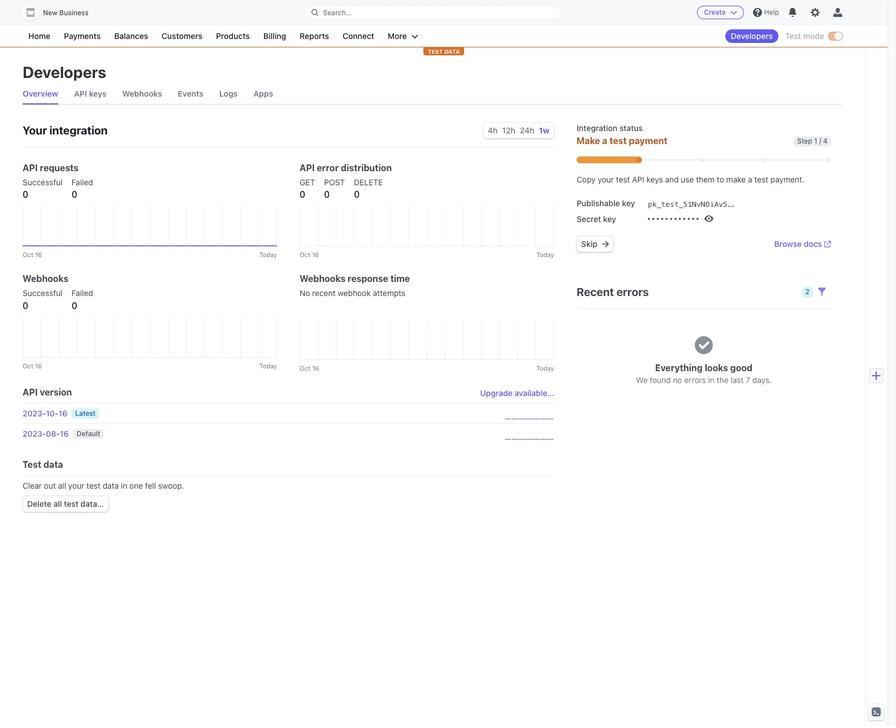 Task type: locate. For each thing, give the bounding box(es) containing it.
0 horizontal spatial errors
[[617, 286, 649, 299]]

create button
[[698, 6, 744, 19]]

post
[[324, 178, 345, 187]]

0 horizontal spatial key
[[603, 214, 616, 224]]

test for test mode
[[786, 31, 802, 41]]

oct
[[23, 251, 33, 259], [300, 251, 311, 259], [23, 363, 33, 370], [300, 365, 311, 372]]

0 vertical spatial all
[[58, 481, 66, 491]]

your up delete all test data…
[[68, 481, 84, 491]]

integration
[[49, 124, 108, 137]]

keys
[[89, 89, 107, 98], [647, 175, 663, 184]]

secret
[[577, 214, 601, 224]]

16 for api requests
[[35, 251, 42, 259]]

api up get in the top of the page
[[300, 163, 315, 173]]

1 horizontal spatial test
[[786, 31, 802, 41]]

api for api error distribution
[[300, 163, 315, 173]]

2023-08-16
[[23, 429, 69, 439]]

1 horizontal spatial key
[[622, 199, 635, 208]]

api
[[74, 89, 87, 98], [23, 163, 38, 173], [300, 163, 315, 173], [632, 175, 645, 184], [23, 387, 38, 398]]

1 vertical spatial failed 0
[[72, 288, 93, 311]]

in inside everything looks good we found no errors in the last 7 days.
[[709, 376, 715, 385]]

0 horizontal spatial developers
[[23, 63, 106, 81]]

0 vertical spatial your
[[598, 175, 614, 184]]

4h 12h 24h 1w
[[488, 126, 550, 135]]

in left the
[[709, 376, 715, 385]]

0 button for post 0
[[324, 188, 330, 201]]

0 vertical spatial failed 0
[[72, 178, 93, 200]]

2 failed from the top
[[72, 288, 93, 298]]

1 vertical spatial test
[[23, 460, 41, 470]]

events link
[[178, 84, 204, 104]]

make a test payment
[[577, 136, 668, 146]]

0 vertical spatial keys
[[89, 89, 107, 98]]

oct 16 for api error distribution
[[300, 251, 319, 259]]

0 horizontal spatial a
[[603, 136, 608, 146]]

1 vertical spatial failed
[[72, 288, 93, 298]]

all
[[58, 481, 66, 491], [53, 499, 62, 509]]

1 vertical spatial successful
[[23, 288, 63, 298]]

api left requests
[[23, 163, 38, 173]]

2023- up 2023-08-16
[[23, 409, 46, 419]]

oct for webhooks
[[23, 363, 33, 370]]

0 horizontal spatial test
[[23, 460, 41, 470]]

2023-08-16 link
[[23, 429, 69, 440]]

copy your test api keys and use them to make a test payment.
[[577, 175, 805, 184]]

to
[[717, 175, 725, 184]]

test left "data…"
[[64, 499, 79, 509]]

all right out
[[58, 481, 66, 491]]

1 vertical spatial data
[[103, 481, 119, 491]]

test
[[428, 48, 443, 55]]

1 failed 0 from the top
[[72, 178, 93, 200]]

1 vertical spatial your
[[68, 481, 84, 491]]

no
[[300, 288, 310, 298]]

0 button down delete
[[354, 188, 360, 201]]

response
[[348, 274, 388, 284]]

reports link
[[294, 29, 335, 43]]

today
[[259, 251, 277, 259], [537, 251, 554, 259], [259, 363, 277, 370], [537, 365, 554, 372]]

integration status
[[577, 123, 643, 133]]

home
[[28, 31, 50, 41]]

developers up "overview"
[[23, 63, 106, 81]]

0 vertical spatial developers
[[731, 31, 773, 41]]

last
[[731, 376, 744, 385]]

test up publishable key
[[616, 175, 630, 184]]

0 vertical spatial successful 0
[[23, 178, 63, 200]]

webhooks inside tab list
[[122, 89, 162, 98]]

figure
[[23, 206, 277, 247], [23, 206, 277, 247]]

2 successful from the top
[[23, 288, 63, 298]]

today for error
[[537, 251, 554, 259]]

test for data…
[[64, 499, 79, 509]]

1 successful 0 from the top
[[23, 178, 63, 200]]

0 button down post
[[324, 188, 330, 201]]

7
[[746, 376, 751, 385]]

oct for webhooks response time
[[300, 365, 311, 372]]

data left one
[[103, 481, 119, 491]]

oct 16 for api requests
[[23, 251, 42, 259]]

0 vertical spatial key
[[622, 199, 635, 208]]

connect
[[343, 31, 374, 41]]

errors inside everything looks good we found no errors in the last 7 days.
[[685, 376, 706, 385]]

0 button down requests
[[72, 188, 77, 201]]

0 vertical spatial successful
[[23, 178, 63, 187]]

0 button
[[23, 188, 28, 201], [72, 188, 77, 201], [300, 188, 306, 201], [324, 188, 330, 201], [354, 188, 360, 201]]

products link
[[210, 29, 256, 43]]

successful 0
[[23, 178, 63, 200], [23, 288, 63, 311]]

all right delete
[[53, 499, 62, 509]]

1w button
[[539, 126, 550, 135]]

test up 'clear'
[[23, 460, 41, 470]]

0 vertical spatial in
[[709, 376, 715, 385]]

1 horizontal spatial in
[[709, 376, 715, 385]]

developers inside developers 'link'
[[731, 31, 773, 41]]

looks
[[705, 363, 728, 373]]

api version
[[23, 387, 72, 398]]

0 inside delete 0
[[354, 189, 360, 200]]

1 successful from the top
[[23, 178, 63, 187]]

connect link
[[337, 29, 380, 43]]

api keys link
[[74, 84, 107, 104]]

we
[[636, 376, 648, 385]]

0 vertical spatial 2023-
[[23, 409, 46, 419]]

browse
[[775, 239, 802, 249]]

2 failed 0 from the top
[[72, 288, 93, 311]]

oct for api error distribution
[[300, 251, 311, 259]]

12h button
[[502, 126, 516, 135]]

get 0
[[300, 178, 315, 200]]

events
[[178, 89, 204, 98]]

2023-10-16 link
[[23, 408, 67, 420]]

16 for api error distribution
[[312, 251, 319, 259]]

oct 16 for webhooks response time
[[300, 365, 319, 372]]

oct 16
[[23, 251, 42, 259], [300, 251, 319, 259], [23, 363, 42, 370], [300, 365, 319, 372]]

3 0 button from the left
[[300, 188, 306, 201]]

customers link
[[156, 29, 208, 43]]

keys up 'integration'
[[89, 89, 107, 98]]

0 vertical spatial errors
[[617, 286, 649, 299]]

oct 16 for webhooks
[[23, 363, 42, 370]]

5 0 button from the left
[[354, 188, 360, 201]]

errors right the no
[[685, 376, 706, 385]]

1 horizontal spatial webhooks
[[122, 89, 162, 98]]

fell
[[145, 481, 156, 491]]

webhooks link
[[122, 84, 162, 104]]

today for response
[[537, 365, 554, 372]]

0 button down get in the top of the page
[[300, 188, 306, 201]]

Search… search field
[[305, 5, 560, 20]]

api for api keys
[[74, 89, 87, 98]]

0 button down api requests
[[23, 188, 28, 201]]

0 horizontal spatial webhooks
[[23, 274, 68, 284]]

time
[[391, 274, 410, 284]]

reports
[[300, 31, 329, 41]]

and
[[666, 175, 679, 184]]

0 inside the get 0
[[300, 189, 306, 200]]

1 vertical spatial errors
[[685, 376, 706, 385]]

your right copy
[[598, 175, 614, 184]]

errors right recent
[[617, 286, 649, 299]]

keys left and
[[647, 175, 663, 184]]

0 horizontal spatial data
[[43, 460, 63, 470]]

recent errors
[[577, 286, 649, 299]]

failed
[[72, 178, 93, 187], [72, 288, 93, 298]]

your
[[598, 175, 614, 184], [68, 481, 84, 491]]

distribution
[[341, 163, 392, 173]]

16
[[35, 251, 42, 259], [312, 251, 319, 259], [35, 363, 42, 370], [312, 365, 319, 372], [58, 409, 67, 419], [60, 429, 69, 439]]

data up out
[[43, 460, 63, 470]]

api left version
[[23, 387, 38, 398]]

1 0 button from the left
[[23, 188, 28, 201]]

developers down help "dropdown button"
[[731, 31, 773, 41]]

2 2023- from the top
[[23, 429, 46, 439]]

a down integration status
[[603, 136, 608, 146]]

a right make
[[748, 175, 753, 184]]

1 horizontal spatial keys
[[647, 175, 663, 184]]

0 horizontal spatial keys
[[89, 89, 107, 98]]

test up "data…"
[[87, 481, 101, 491]]

in left one
[[121, 481, 127, 491]]

webhooks
[[122, 89, 162, 98], [23, 274, 68, 284], [300, 274, 346, 284]]

2023- down 2023-10-16 link
[[23, 429, 46, 439]]

1 vertical spatial successful 0
[[23, 288, 63, 311]]

everything
[[656, 363, 703, 373]]

more
[[388, 31, 407, 41]]

api for api version
[[23, 387, 38, 398]]

swoop.
[[158, 481, 184, 491]]

4 0 button from the left
[[324, 188, 330, 201]]

new business
[[43, 8, 89, 17]]

tab list
[[23, 84, 843, 105]]

0 vertical spatial failed
[[72, 178, 93, 187]]

1 horizontal spatial errors
[[685, 376, 706, 385]]

0 horizontal spatial your
[[68, 481, 84, 491]]

2 0 button from the left
[[72, 188, 77, 201]]

1 vertical spatial in
[[121, 481, 127, 491]]

key right the publishable
[[622, 199, 635, 208]]

the
[[717, 376, 729, 385]]

test right make
[[755, 175, 769, 184]]

test down integration status
[[610, 136, 627, 146]]

1 vertical spatial keys
[[647, 175, 663, 184]]

0 vertical spatial test
[[786, 31, 802, 41]]

2023-10-16
[[23, 409, 67, 419]]

api inside api keys link
[[74, 89, 87, 98]]

1 vertical spatial key
[[603, 214, 616, 224]]

1 horizontal spatial developers
[[731, 31, 773, 41]]

get
[[300, 178, 315, 187]]

test for test data
[[23, 460, 41, 470]]

key for secret key
[[603, 214, 616, 224]]

test for payment
[[610, 136, 627, 146]]

1 vertical spatial a
[[748, 175, 753, 184]]

1 vertical spatial 2023-
[[23, 429, 46, 439]]

tab list containing overview
[[23, 84, 843, 105]]

test left the mode
[[786, 31, 802, 41]]

0 button for delete 0
[[354, 188, 360, 201]]

1 2023- from the top
[[23, 409, 46, 419]]

keys inside api keys link
[[89, 89, 107, 98]]

0 inside post 0
[[324, 189, 330, 200]]

api up 'integration'
[[74, 89, 87, 98]]

0 horizontal spatial in
[[121, 481, 127, 491]]

2023-
[[23, 409, 46, 419], [23, 429, 46, 439]]

key down publishable key
[[603, 214, 616, 224]]

test inside button
[[64, 499, 79, 509]]

2 successful 0 from the top
[[23, 288, 63, 311]]

0 vertical spatial data
[[43, 460, 63, 470]]

1 vertical spatial all
[[53, 499, 62, 509]]

key
[[622, 199, 635, 208], [603, 214, 616, 224]]

post 0
[[324, 178, 345, 200]]

0
[[23, 189, 28, 200], [72, 189, 77, 200], [300, 189, 306, 200], [324, 189, 330, 200], [354, 189, 360, 200], [23, 301, 28, 311], [72, 301, 77, 311]]

products
[[216, 31, 250, 41]]



Task type: describe. For each thing, give the bounding box(es) containing it.
••••••••••••
[[647, 215, 700, 223]]

/
[[820, 137, 822, 145]]

2023- for 10-
[[23, 409, 46, 419]]

everything looks good we found no errors in the last 7 days.
[[636, 363, 772, 385]]

delete
[[27, 499, 51, 509]]

1 horizontal spatial your
[[598, 175, 614, 184]]

today for requests
[[259, 251, 277, 259]]

api keys
[[74, 89, 107, 98]]

webhooks response time
[[300, 274, 410, 284]]

1 horizontal spatial a
[[748, 175, 753, 184]]

2023- for 08-
[[23, 429, 46, 439]]

available…
[[515, 389, 554, 398]]

payments link
[[58, 29, 106, 43]]

16 for webhooks response time
[[312, 365, 319, 372]]

2 horizontal spatial webhooks
[[300, 274, 346, 284]]

2
[[806, 288, 810, 296]]

default
[[77, 430, 100, 438]]

mode
[[804, 31, 825, 41]]

svg image
[[602, 241, 609, 248]]

create
[[704, 8, 726, 16]]

days.
[[753, 376, 772, 385]]

skip button
[[577, 236, 614, 252]]

recent
[[577, 286, 614, 299]]

pk_test_51nvnoiavsidgzm8yib9jwrpn0fh9twavgmwmjyxxfa3cvliq button
[[647, 197, 897, 212]]

help
[[765, 8, 779, 16]]

1 failed from the top
[[72, 178, 93, 187]]

no
[[673, 376, 682, 385]]

0 button for get 0
[[300, 188, 306, 201]]

new
[[43, 8, 57, 17]]

delete 0
[[354, 178, 383, 200]]

no recent webhook attempts
[[300, 288, 406, 298]]

1 vertical spatial developers
[[23, 63, 106, 81]]

customers
[[162, 31, 202, 41]]

your
[[23, 124, 47, 137]]

error
[[317, 163, 339, 173]]

billing
[[263, 31, 286, 41]]

overview
[[23, 89, 58, 98]]

08-
[[46, 429, 60, 439]]

good
[[731, 363, 753, 373]]

browse docs link
[[775, 239, 832, 250]]

webhook
[[338, 288, 371, 298]]

upgrade
[[480, 389, 513, 398]]

test data
[[23, 460, 63, 470]]

24h
[[520, 126, 535, 135]]

oct for api requests
[[23, 251, 33, 259]]

balances link
[[109, 29, 154, 43]]

•••••••••••• button
[[643, 209, 714, 225]]

more button
[[382, 29, 424, 43]]

skip
[[581, 239, 598, 249]]

step 1 / 4
[[798, 137, 828, 145]]

payment
[[629, 136, 668, 146]]

status
[[620, 123, 643, 133]]

Search… text field
[[305, 5, 560, 20]]

4
[[824, 137, 828, 145]]

1w
[[539, 126, 550, 135]]

help button
[[749, 3, 784, 21]]

data
[[445, 48, 460, 55]]

test mode
[[786, 31, 825, 41]]

0 button for failed 0
[[72, 188, 77, 201]]

billing link
[[258, 29, 292, 43]]

notifications image
[[789, 8, 798, 17]]

browse docs
[[775, 239, 822, 249]]

upgrade available…
[[480, 389, 554, 398]]

1 horizontal spatial data
[[103, 481, 119, 491]]

payment.
[[771, 175, 805, 184]]

api left and
[[632, 175, 645, 184]]

new business button
[[23, 5, 100, 20]]

test for api
[[616, 175, 630, 184]]

one
[[129, 481, 143, 491]]

upgrade available… button
[[480, 388, 554, 399]]

payments
[[64, 31, 101, 41]]

logs link
[[219, 84, 238, 104]]

12h
[[502, 126, 516, 135]]

home link
[[23, 29, 56, 43]]

all inside button
[[53, 499, 62, 509]]

attempts
[[373, 288, 406, 298]]

0 vertical spatial a
[[603, 136, 608, 146]]

them
[[696, 175, 715, 184]]

integration
[[577, 123, 618, 133]]

recent
[[312, 288, 336, 298]]

api requests
[[23, 163, 79, 173]]

secret key
[[577, 214, 616, 224]]

api for api requests
[[23, 163, 38, 173]]

delete
[[354, 178, 383, 187]]

make
[[727, 175, 746, 184]]

24h button
[[520, 126, 535, 135]]

balances
[[114, 31, 148, 41]]

pk_test_51nvnoiavsidgzm8yib9jwrpn0fh9twavgmwmjyxxfa3cvliq
[[648, 200, 897, 209]]

0 button for successful 0
[[23, 188, 28, 201]]

apps
[[254, 89, 273, 98]]

key for publishable key
[[622, 199, 635, 208]]

16 for webhooks
[[35, 363, 42, 370]]

publishable
[[577, 199, 620, 208]]

1
[[815, 137, 818, 145]]

developers link
[[725, 29, 779, 43]]

make
[[577, 136, 600, 146]]

version
[[40, 387, 72, 398]]

delete all test data… button
[[23, 497, 108, 512]]

use
[[681, 175, 694, 184]]

4h
[[488, 126, 498, 135]]



Task type: vqa. For each thing, say whether or not it's contained in the screenshot.
of
no



